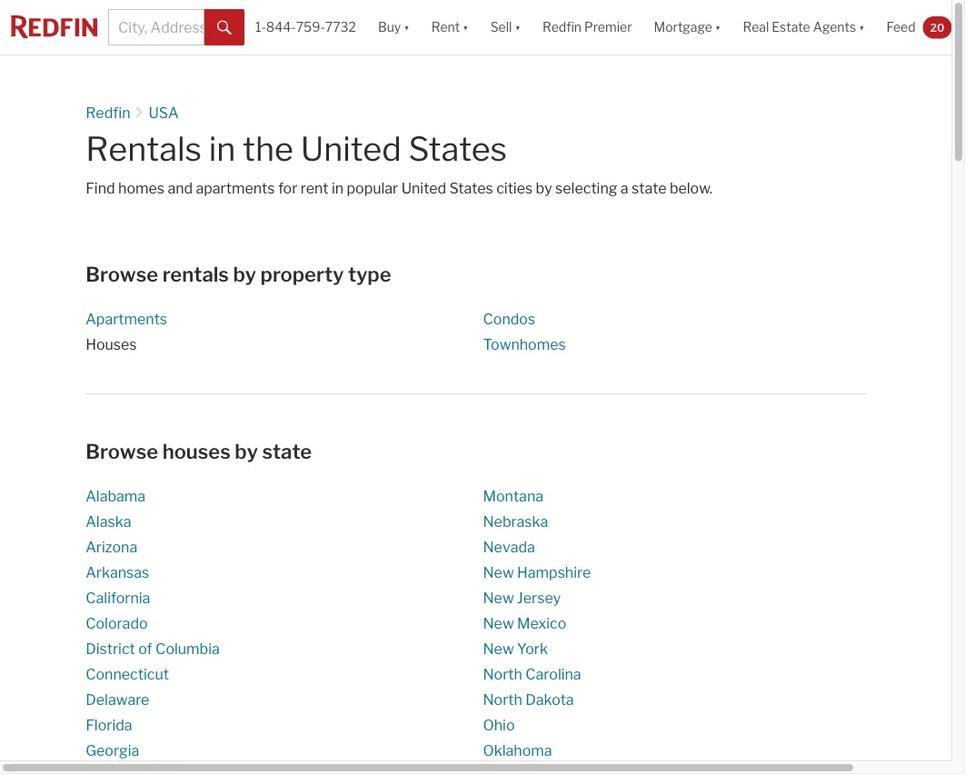 Task type: vqa. For each thing, say whether or not it's contained in the screenshot.
Nevada
yes



Task type: describe. For each thing, give the bounding box(es) containing it.
new mexico link
[[483, 615, 567, 632]]

arizona
[[86, 538, 137, 556]]

below.
[[670, 180, 713, 197]]

townhomes
[[483, 335, 566, 353]]

mortgage ▾
[[654, 19, 721, 35]]

georgia
[[86, 742, 139, 760]]

1 vertical spatial united
[[402, 180, 446, 197]]

rentals in the united states
[[86, 129, 507, 169]]

district of columbia link
[[86, 640, 220, 658]]

york
[[517, 640, 548, 658]]

agents
[[814, 19, 857, 35]]

new jersey link
[[483, 589, 561, 607]]

florida link
[[86, 716, 132, 734]]

real estate agents ▾
[[743, 19, 865, 35]]

new hampshire link
[[483, 564, 591, 581]]

browse houses by state
[[86, 439, 312, 464]]

1 vertical spatial states
[[450, 180, 493, 197]]

1 horizontal spatial in
[[332, 180, 344, 197]]

1 horizontal spatial state
[[632, 180, 667, 197]]

mexico
[[517, 615, 567, 632]]

City, Address, School, Agent, ZIP search field
[[108, 9, 205, 45]]

sell ▾ button
[[480, 0, 532, 55]]

0 horizontal spatial state
[[262, 439, 312, 464]]

for
[[278, 180, 298, 197]]

buy ▾ button
[[378, 0, 410, 55]]

arkansas link
[[86, 564, 149, 581]]

ohio link
[[483, 716, 515, 734]]

0 vertical spatial by
[[536, 180, 553, 197]]

delaware link
[[86, 691, 149, 709]]

condos link
[[483, 310, 536, 328]]

find
[[86, 180, 115, 197]]

colorado
[[86, 615, 148, 632]]

type
[[348, 262, 391, 286]]

apartments
[[86, 310, 167, 328]]

connecticut link
[[86, 666, 169, 683]]

florida
[[86, 716, 132, 734]]

alabama link
[[86, 487, 146, 505]]

cities
[[497, 180, 533, 197]]

0 vertical spatial united
[[301, 129, 402, 169]]

mortgage ▾ button
[[643, 0, 732, 55]]

connecticut
[[86, 666, 169, 683]]

arkansas
[[86, 564, 149, 581]]

dakota
[[526, 691, 574, 709]]

redfin link
[[86, 104, 130, 121]]

columbia
[[156, 640, 220, 658]]

rentals
[[86, 129, 202, 169]]

submit search image
[[217, 21, 232, 35]]

a
[[621, 180, 629, 197]]

jersey
[[517, 589, 561, 607]]

1-
[[255, 19, 266, 35]]

estate
[[772, 19, 811, 35]]

buy
[[378, 19, 401, 35]]

montana
[[483, 487, 544, 505]]

real estate agents ▾ button
[[732, 0, 876, 55]]

nebraska link
[[483, 513, 549, 531]]

homes
[[118, 180, 165, 197]]

mortgage
[[654, 19, 713, 35]]

rent ▾
[[432, 19, 469, 35]]

▾ for sell ▾
[[515, 19, 521, 35]]

4 new from the top
[[483, 640, 514, 658]]

buy ▾
[[378, 19, 410, 35]]

feed
[[887, 19, 916, 35]]

the
[[243, 129, 294, 169]]



Task type: locate. For each thing, give the bounding box(es) containing it.
▾ for buy ▾
[[404, 19, 410, 35]]

montana link
[[483, 487, 544, 505]]

redfin inside redfin premier button
[[543, 19, 582, 35]]

▾ right 'sell'
[[515, 19, 521, 35]]

new up new mexico link
[[483, 589, 514, 607]]

▾ inside real estate agents ▾ link
[[859, 19, 865, 35]]

united
[[301, 129, 402, 169], [402, 180, 446, 197]]

0 horizontal spatial redfin
[[86, 104, 130, 121]]

new down nevada link
[[483, 564, 514, 581]]

premier
[[585, 19, 632, 35]]

popular
[[347, 180, 398, 197]]

usa link
[[149, 104, 179, 121]]

by right cities
[[536, 180, 553, 197]]

arizona link
[[86, 538, 137, 556]]

mortgage ▾ button
[[654, 0, 721, 55]]

rent
[[432, 19, 460, 35]]

state right a
[[632, 180, 667, 197]]

redfin up rentals
[[86, 104, 130, 121]]

3 ▾ from the left
[[515, 19, 521, 35]]

by for browse houses by state
[[235, 439, 258, 464]]

state right houses
[[262, 439, 312, 464]]

find homes and apartments for rent in popular united states cities by selecting a state below.
[[86, 180, 713, 197]]

hampshire
[[517, 564, 591, 581]]

sell
[[491, 19, 512, 35]]

0 vertical spatial north
[[483, 666, 523, 683]]

redfin left premier
[[543, 19, 582, 35]]

browse rentals by property type
[[86, 262, 391, 286]]

rent ▾ button
[[432, 0, 469, 55]]

by for browse rentals by property type
[[233, 262, 256, 286]]

3 new from the top
[[483, 615, 514, 632]]

1 new from the top
[[483, 564, 514, 581]]

7732
[[325, 19, 356, 35]]

states left cities
[[450, 180, 493, 197]]

sell ▾ button
[[491, 0, 521, 55]]

state
[[632, 180, 667, 197], [262, 439, 312, 464]]

by right houses
[[235, 439, 258, 464]]

2 new from the top
[[483, 589, 514, 607]]

▾ inside mortgage ▾ dropdown button
[[716, 19, 721, 35]]

1 vertical spatial north
[[483, 691, 523, 709]]

browse for browse houses by state
[[86, 439, 158, 464]]

states up cities
[[409, 129, 507, 169]]

california link
[[86, 589, 150, 607]]

rentals
[[162, 262, 229, 286]]

2 vertical spatial by
[[235, 439, 258, 464]]

delaware
[[86, 691, 149, 709]]

1 vertical spatial redfin
[[86, 104, 130, 121]]

property
[[261, 262, 344, 286]]

0 vertical spatial browse
[[86, 262, 158, 286]]

1 vertical spatial state
[[262, 439, 312, 464]]

rent ▾ button
[[421, 0, 480, 55]]

5 ▾ from the left
[[859, 19, 865, 35]]

sell ▾
[[491, 19, 521, 35]]

new left york
[[483, 640, 514, 658]]

0 vertical spatial state
[[632, 180, 667, 197]]

condos townhomes
[[483, 310, 566, 353]]

oklahoma
[[483, 742, 552, 760]]

california
[[86, 589, 150, 607]]

redfin for redfin premier
[[543, 19, 582, 35]]

0 horizontal spatial in
[[209, 129, 236, 169]]

oklahoma link
[[483, 742, 552, 760]]

new up new york link
[[483, 615, 514, 632]]

1 north from the top
[[483, 666, 523, 683]]

▾ inside rent ▾ dropdown button
[[463, 19, 469, 35]]

buy ▾ button
[[367, 0, 421, 55]]

nebraska
[[483, 513, 549, 531]]

united up popular
[[301, 129, 402, 169]]

0 vertical spatial states
[[409, 129, 507, 169]]

apartments link
[[86, 310, 167, 328]]

in
[[209, 129, 236, 169], [332, 180, 344, 197]]

▾ right buy
[[404, 19, 410, 35]]

ohio
[[483, 716, 515, 734]]

georgia link
[[86, 742, 139, 760]]

1-844-759-7732
[[255, 19, 356, 35]]

in up apartments
[[209, 129, 236, 169]]

alabama
[[86, 487, 146, 505]]

united right popular
[[402, 180, 446, 197]]

by right rentals
[[233, 262, 256, 286]]

montana nebraska nevada new hampshire new jersey new mexico new york north carolina north dakota ohio oklahoma
[[483, 487, 591, 760]]

▾ right mortgage
[[716, 19, 721, 35]]

north
[[483, 666, 523, 683], [483, 691, 523, 709]]

1 browse from the top
[[86, 262, 158, 286]]

759-
[[296, 19, 325, 35]]

redfin premier
[[543, 19, 632, 35]]

1 vertical spatial by
[[233, 262, 256, 286]]

apartments houses
[[86, 310, 167, 353]]

2 north from the top
[[483, 691, 523, 709]]

▾ inside sell ▾ dropdown button
[[515, 19, 521, 35]]

4 ▾ from the left
[[716, 19, 721, 35]]

redfin premier button
[[532, 0, 643, 55]]

usa
[[149, 104, 179, 121]]

▾ right agents
[[859, 19, 865, 35]]

browse up apartments
[[86, 262, 158, 286]]

real
[[743, 19, 769, 35]]

▾ inside buy ▾ dropdown button
[[404, 19, 410, 35]]

rent
[[301, 180, 329, 197]]

browse for browse rentals by property type
[[86, 262, 158, 286]]

redfin for redfin
[[86, 104, 130, 121]]

north dakota link
[[483, 691, 574, 709]]

2 browse from the top
[[86, 439, 158, 464]]

1 ▾ from the left
[[404, 19, 410, 35]]

north up ohio link
[[483, 691, 523, 709]]

0 vertical spatial redfin
[[543, 19, 582, 35]]

alaska link
[[86, 513, 131, 531]]

1-844-759-7732 link
[[255, 19, 356, 35]]

in right rent
[[332, 180, 344, 197]]

townhomes link
[[483, 335, 566, 353]]

▾ for mortgage ▾
[[716, 19, 721, 35]]

new
[[483, 564, 514, 581], [483, 589, 514, 607], [483, 615, 514, 632], [483, 640, 514, 658]]

condos
[[483, 310, 536, 328]]

0 vertical spatial in
[[209, 129, 236, 169]]

houses
[[86, 335, 137, 353]]

selecting
[[556, 180, 618, 197]]

north down new york link
[[483, 666, 523, 683]]

states
[[409, 129, 507, 169], [450, 180, 493, 197]]

and
[[168, 180, 193, 197]]

1 vertical spatial browse
[[86, 439, 158, 464]]

district
[[86, 640, 135, 658]]

▾ for rent ▾
[[463, 19, 469, 35]]

1 horizontal spatial redfin
[[543, 19, 582, 35]]

carolina
[[526, 666, 582, 683]]

▾ right rent at left top
[[463, 19, 469, 35]]

nevada
[[483, 538, 535, 556]]

844-
[[266, 19, 296, 35]]

north carolina link
[[483, 666, 582, 683]]

2 ▾ from the left
[[463, 19, 469, 35]]

20
[[931, 21, 945, 34]]

by
[[536, 180, 553, 197], [233, 262, 256, 286], [235, 439, 258, 464]]

browse up alabama
[[86, 439, 158, 464]]

alabama alaska arizona arkansas california colorado district of columbia connecticut delaware florida georgia
[[86, 487, 220, 760]]

1 vertical spatial in
[[332, 180, 344, 197]]

colorado link
[[86, 615, 148, 632]]



